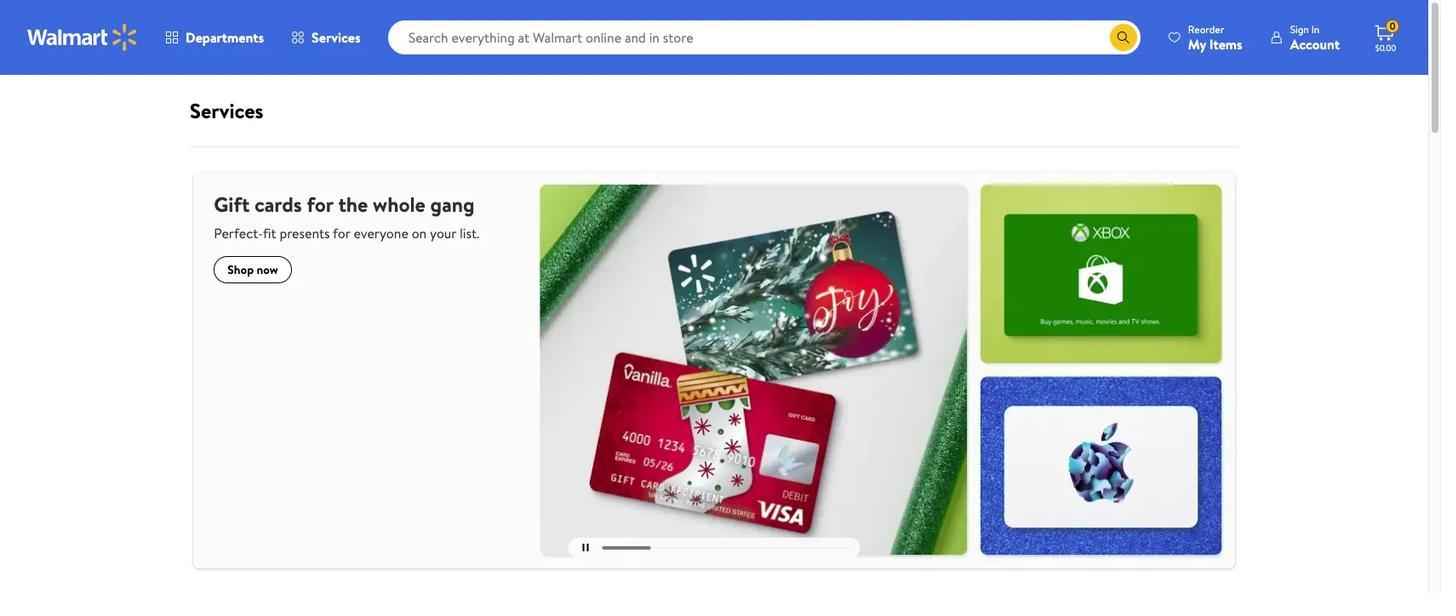 Task type: locate. For each thing, give the bounding box(es) containing it.
items
[[1210, 34, 1243, 53]]

services
[[312, 28, 361, 47], [190, 96, 263, 125]]

services button
[[278, 17, 374, 58]]

walmart image
[[27, 24, 138, 51]]

shop
[[228, 261, 254, 278]]

in
[[1312, 22, 1320, 36]]

for down the
[[333, 224, 351, 243]]

sign
[[1291, 22, 1309, 36]]

gang
[[430, 190, 475, 219]]

everyone
[[354, 224, 409, 243]]

gift
[[214, 190, 250, 219]]

account
[[1291, 34, 1340, 53]]

1 horizontal spatial services
[[312, 28, 361, 47]]

Search search field
[[388, 20, 1141, 54]]

now
[[257, 261, 278, 278]]

$0.00
[[1376, 42, 1397, 54]]

for up presents
[[307, 190, 333, 219]]

departments
[[186, 28, 264, 47]]

on
[[412, 224, 427, 243]]

the
[[338, 190, 368, 219]]

0 horizontal spatial services
[[190, 96, 263, 125]]

list.
[[460, 224, 480, 243]]

cards
[[255, 190, 302, 219]]

0 vertical spatial for
[[307, 190, 333, 219]]

0 vertical spatial services
[[312, 28, 361, 47]]

fit
[[263, 224, 276, 243]]

for
[[307, 190, 333, 219], [333, 224, 351, 243]]

1 vertical spatial services
[[190, 96, 263, 125]]



Task type: vqa. For each thing, say whether or not it's contained in the screenshot.
Electronics "link" on the top of the page
no



Task type: describe. For each thing, give the bounding box(es) containing it.
services inside services popup button
[[312, 28, 361, 47]]

whole
[[373, 190, 426, 219]]

search icon image
[[1117, 31, 1131, 44]]

reorder
[[1189, 22, 1225, 36]]

sign in account
[[1291, 22, 1340, 53]]

carousel controls navigation
[[568, 538, 860, 558]]

0 $0.00
[[1376, 19, 1397, 54]]

clear search field text image
[[1090, 30, 1103, 44]]

my
[[1189, 34, 1207, 53]]

shop now link
[[214, 256, 292, 284]]

your
[[430, 224, 456, 243]]

shop now
[[228, 261, 278, 278]]

perfect-
[[214, 224, 263, 243]]

gift cards for the whole gang perfect-fit presents for everyone on your list.
[[214, 190, 480, 243]]

presents
[[280, 224, 330, 243]]

1 vertical spatial for
[[333, 224, 351, 243]]

Walmart Site-Wide search field
[[388, 20, 1141, 54]]

departments button
[[152, 17, 278, 58]]

reorder my items
[[1189, 22, 1243, 53]]

pause image
[[582, 544, 588, 552]]

0
[[1390, 19, 1396, 33]]



